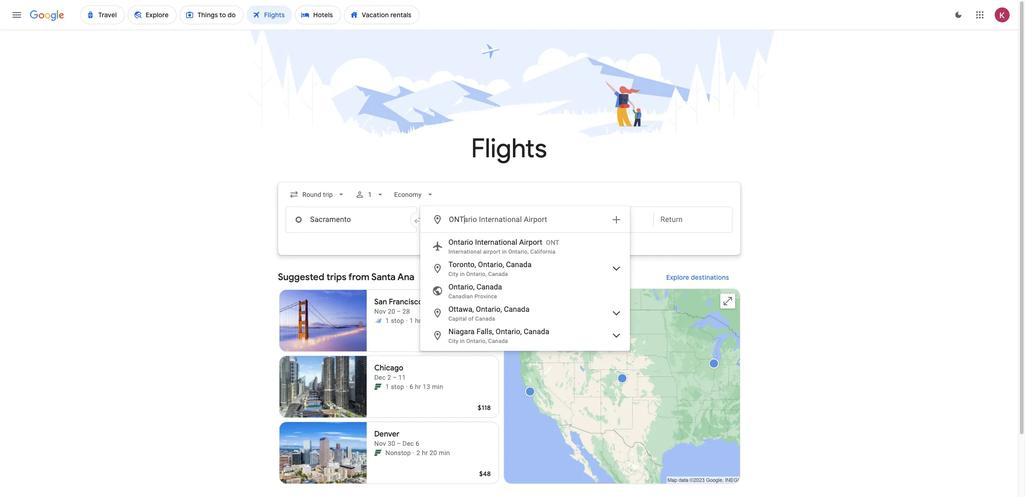 Task type: describe. For each thing, give the bounding box(es) containing it.
francisco
[[389, 298, 423, 307]]

ottawa, ontario, canada capital of canada
[[449, 305, 530, 323]]

trips
[[327, 272, 347, 283]]

niagara falls, ontario, canada option
[[421, 325, 630, 347]]

ontario, canada canadian province
[[449, 283, 502, 300]]

1 stop for francisco
[[386, 318, 404, 325]]

canada down falls,
[[489, 339, 508, 345]]

min for chicago
[[432, 384, 443, 391]]

canada inside ontario, canada canadian province
[[477, 283, 502, 292]]

hr for san francisco
[[415, 318, 421, 325]]

airport
[[483, 249, 501, 256]]

in inside ontario international airport ont international airport in ontario, california
[[502, 249, 507, 256]]

suggested trips from santa ana region
[[278, 267, 741, 489]]

2 – 11
[[388, 374, 406, 382]]

min for san francisco
[[432, 318, 443, 325]]

flights
[[471, 132, 547, 166]]

Departure text field
[[582, 207, 646, 233]]

chicago
[[375, 364, 404, 373]]

destinations
[[691, 274, 729, 282]]

6 inside the denver nov 30 – dec 6
[[416, 441, 420, 448]]

toggle nearby airports for ottawa, ontario, canada image
[[611, 308, 622, 319]]

toronto,
[[449, 261, 476, 270]]

of
[[469, 316, 474, 323]]

suggested
[[278, 272, 325, 283]]

international for ‌ario
[[479, 215, 522, 224]]

list box inside enter your destination dialog
[[421, 233, 630, 351]]

canada down explore button
[[489, 271, 508, 278]]

‌ario international airport
[[464, 215, 548, 224]]

ontario, canada option
[[421, 280, 630, 303]]

1 stop for dec
[[386, 384, 404, 391]]

6 hr 13 min
[[410, 384, 443, 391]]

explore button
[[484, 245, 535, 264]]

in inside niagara falls, ontario, canada city in ontario, canada
[[460, 339, 465, 345]]

20
[[430, 450, 437, 457]]

stop for dec
[[391, 384, 404, 391]]

santa
[[372, 272, 396, 283]]

from
[[349, 272, 370, 283]]

explore destinations
[[667, 274, 729, 282]]

toggle nearby airports for toronto, ontario, canada image
[[611, 263, 622, 275]]

where
[[449, 215, 471, 224]]

13
[[423, 384, 431, 391]]

airport for ‌ario international airport
[[524, 215, 548, 224]]

frontier image
[[375, 384, 382, 391]]

canada up falls,
[[476, 316, 495, 323]]

30
[[423, 318, 431, 325]]

canadian
[[449, 294, 473, 300]]

118 US dollars text field
[[478, 404, 491, 413]]

niagara falls, ontario, canada city in ontario, canada
[[449, 328, 550, 345]]

change appearance image
[[948, 4, 970, 26]]

1 button
[[351, 184, 389, 206]]

168 US dollars text field
[[477, 338, 491, 346]]

toronto, ontario, canada option
[[421, 258, 630, 280]]

canada down the ontario, canada option
[[504, 305, 530, 314]]

explore destinations button
[[655, 267, 741, 289]]



Task type: vqa. For each thing, say whether or not it's contained in the screenshot.
Emissions popup button
no



Task type: locate. For each thing, give the bounding box(es) containing it.
$48
[[480, 470, 491, 479]]

in right airport
[[502, 249, 507, 256]]

hr for chicago
[[415, 384, 421, 391]]

ontario, inside ontario international airport ont international airport in ontario, california
[[509, 249, 529, 256]]

2 vertical spatial hr
[[422, 450, 428, 457]]

 image down 20 – 28
[[406, 317, 408, 326]]

nonstop
[[386, 450, 411, 457]]

airport up ont at the right of page
[[524, 215, 548, 224]]

ontario international airport (ont) option
[[421, 235, 630, 258]]

where to?
[[449, 215, 483, 224]]

1 stop down 2 – 11
[[386, 384, 404, 391]]

chicago dec 2 – 11
[[375, 364, 406, 382]]

california
[[531, 249, 556, 256]]

hr left 13 at the bottom left of the page
[[415, 384, 421, 391]]

ottawa,
[[449, 305, 474, 314]]

1 vertical spatial nov
[[375, 441, 386, 448]]

in
[[502, 249, 507, 256], [460, 271, 465, 278], [460, 339, 465, 345]]

ontario international airport ont international airport in ontario, california
[[449, 238, 560, 256]]

capital
[[449, 316, 467, 323]]

2 1 stop from the top
[[386, 384, 404, 391]]

san francisco nov 20 – 28
[[375, 298, 423, 316]]

city inside niagara falls, ontario, canada city in ontario, canada
[[449, 339, 459, 345]]

 image for chicago
[[406, 383, 408, 392]]

1 vertical spatial city
[[449, 339, 459, 345]]

international
[[479, 215, 522, 224], [475, 238, 518, 247], [449, 249, 482, 256]]

0 vertical spatial airport
[[524, 215, 548, 224]]

ontario
[[449, 238, 473, 247]]

suggested trips from santa ana
[[278, 272, 415, 283]]

toggle nearby airports for niagara falls, ontario, canada image
[[611, 331, 622, 342]]

ottawa, ontario, canada option
[[421, 303, 630, 325]]

20 – 28
[[388, 308, 410, 316]]

airport inside ontario international airport ont international airport in ontario, california
[[520, 238, 543, 247]]

min right '30'
[[432, 318, 443, 325]]

1 stop down 20 – 28
[[386, 318, 404, 325]]

ontario, down falls,
[[467, 339, 487, 345]]

1 hr 30 min
[[410, 318, 443, 325]]

international up ontario international airport ont international airport in ontario, california
[[479, 215, 522, 224]]

2 nov from the top
[[375, 441, 386, 448]]

list box
[[421, 233, 630, 351]]

6 up 2
[[416, 441, 420, 448]]

ontario, inside ottawa, ontario, canada capital of canada
[[476, 305, 502, 314]]

6 left 13 at the bottom left of the page
[[410, 384, 414, 391]]

in down toronto,
[[460, 271, 465, 278]]

30 – dec
[[388, 441, 414, 448]]

1 city from the top
[[449, 271, 459, 278]]

canada down ontario international airport (ont) option
[[506, 261, 532, 270]]

1 vertical spatial airport
[[520, 238, 543, 247]]

1 vertical spatial in
[[460, 271, 465, 278]]

explore for explore destinations
[[667, 274, 690, 282]]

ont
[[546, 239, 560, 247]]

None field
[[286, 187, 350, 203], [391, 187, 439, 203], [286, 187, 350, 203], [391, 187, 439, 203]]

0 vertical spatial in
[[502, 249, 507, 256]]

2
[[417, 450, 420, 457]]

explore for explore
[[504, 250, 527, 259]]

destination, select multiple airports image
[[611, 214, 622, 226]]

1 vertical spatial stop
[[391, 384, 404, 391]]

ontario, up the toronto, ontario, canada option
[[509, 249, 529, 256]]

0 vertical spatial stop
[[391, 318, 404, 325]]

2 vertical spatial in
[[460, 339, 465, 345]]

1  image from the top
[[406, 317, 408, 326]]

Flight search field
[[271, 183, 748, 352]]

2 city from the top
[[449, 339, 459, 345]]

1
[[368, 191, 372, 199], [386, 318, 389, 325], [410, 318, 414, 325], [386, 384, 389, 391]]

airport up california in the right of the page
[[520, 238, 543, 247]]

canada down ottawa, ontario, canada option
[[524, 328, 550, 337]]

‌ario
[[464, 215, 477, 224]]

airport for ontario international airport ont international airport in ontario, california
[[520, 238, 543, 247]]

0 vertical spatial explore
[[504, 250, 527, 259]]

canada
[[506, 261, 532, 270], [489, 271, 508, 278], [477, 283, 502, 292], [504, 305, 530, 314], [476, 316, 495, 323], [524, 328, 550, 337], [489, 339, 508, 345]]

international up airport
[[475, 238, 518, 247]]

stop down 20 – 28
[[391, 318, 404, 325]]

in down niagara
[[460, 339, 465, 345]]

hr right 2
[[422, 450, 428, 457]]

hr left '30'
[[415, 318, 421, 325]]

san
[[375, 298, 387, 307]]

nov down san
[[375, 308, 386, 316]]

explore
[[504, 250, 527, 259], [667, 274, 690, 282]]

explore inside button
[[504, 250, 527, 259]]

stop for francisco
[[391, 318, 404, 325]]

2 hr 20 min
[[417, 450, 450, 457]]

1 stop
[[386, 318, 404, 325], [386, 384, 404, 391]]

1 stop from the top
[[391, 318, 404, 325]]

min right 13 at the bottom left of the page
[[432, 384, 443, 391]]

canada up the province
[[477, 283, 502, 292]]

airport
[[524, 215, 548, 224], [520, 238, 543, 247]]

ontario, inside ontario, canada canadian province
[[449, 283, 475, 292]]

6
[[410, 384, 414, 391], [416, 441, 420, 448]]

ontario, right falls,
[[496, 328, 522, 337]]

ontario, down airport
[[478, 261, 504, 270]]

city inside the toronto, ontario, canada city in ontario, canada
[[449, 271, 459, 278]]

 image left 6 hr 13 min
[[406, 383, 408, 392]]

0 vertical spatial 1 stop
[[386, 318, 404, 325]]

min for denver
[[439, 450, 450, 457]]

main menu image
[[11, 9, 22, 21]]

1 horizontal spatial 6
[[416, 441, 420, 448]]

city down niagara
[[449, 339, 459, 345]]

None text field
[[286, 207, 417, 233]]

nov up frontier icon
[[375, 441, 386, 448]]

province
[[475, 294, 498, 300]]

0 vertical spatial 6
[[410, 384, 414, 391]]

1 horizontal spatial explore
[[667, 274, 690, 282]]

1 nov from the top
[[375, 308, 386, 316]]

0 vertical spatial min
[[432, 318, 443, 325]]

2 stop from the top
[[391, 384, 404, 391]]

 image
[[413, 449, 415, 458]]

Return text field
[[661, 207, 725, 233]]

0 vertical spatial nov
[[375, 308, 386, 316]]

denver nov 30 – dec 6
[[375, 430, 420, 448]]

1 vertical spatial explore
[[667, 274, 690, 282]]

list box containing ontario international airport
[[421, 233, 630, 351]]

1 vertical spatial international
[[475, 238, 518, 247]]

dec
[[375, 374, 386, 382]]

explore inside button
[[667, 274, 690, 282]]

toronto, ontario, canada city in ontario, canada
[[449, 261, 532, 278]]

Where else? text field
[[449, 209, 605, 231]]

in inside the toronto, ontario, canada city in ontario, canada
[[460, 271, 465, 278]]

0 vertical spatial city
[[449, 271, 459, 278]]

$168
[[477, 338, 491, 346]]

frontier and united image
[[375, 318, 382, 325]]

0 vertical spatial hr
[[415, 318, 421, 325]]

stop down 2 – 11
[[391, 384, 404, 391]]

ontario,
[[509, 249, 529, 256], [478, 261, 504, 270], [467, 271, 487, 278], [449, 283, 475, 292], [476, 305, 502, 314], [496, 328, 522, 337], [467, 339, 487, 345]]

1 vertical spatial 6
[[416, 441, 420, 448]]

falls,
[[477, 328, 494, 337]]

min right 20 at the left bottom of the page
[[439, 450, 450, 457]]

stop
[[391, 318, 404, 325], [391, 384, 404, 391]]

nov
[[375, 308, 386, 316], [375, 441, 386, 448]]

international down ontario
[[449, 249, 482, 256]]

 image
[[406, 317, 408, 326], [406, 383, 408, 392]]

2 vertical spatial min
[[439, 450, 450, 457]]

 image for san francisco
[[406, 317, 408, 326]]

frontier image
[[375, 450, 382, 457]]

1 vertical spatial hr
[[415, 384, 421, 391]]

ontario, up canadian
[[449, 283, 475, 292]]

to?
[[473, 215, 483, 224]]

1 1 stop from the top
[[386, 318, 404, 325]]

1 inside popup button
[[368, 191, 372, 199]]

2 vertical spatial international
[[449, 249, 482, 256]]

hr for denver
[[422, 450, 428, 457]]

ontario, down the province
[[476, 305, 502, 314]]

1 vertical spatial 1 stop
[[386, 384, 404, 391]]

0 horizontal spatial 6
[[410, 384, 414, 391]]

international for ontario
[[475, 238, 518, 247]]

0 horizontal spatial explore
[[504, 250, 527, 259]]

0 vertical spatial international
[[479, 215, 522, 224]]

min
[[432, 318, 443, 325], [432, 384, 443, 391], [439, 450, 450, 457]]

city down toronto,
[[449, 271, 459, 278]]

hr
[[415, 318, 421, 325], [415, 384, 421, 391], [422, 450, 428, 457]]

niagara
[[449, 328, 475, 337]]

denver
[[375, 430, 400, 440]]

nov inside the denver nov 30 – dec 6
[[375, 441, 386, 448]]

ontario, up ontario, canada canadian province
[[467, 271, 487, 278]]

1 vertical spatial min
[[432, 384, 443, 391]]

2  image from the top
[[406, 383, 408, 392]]

ana
[[398, 272, 415, 283]]

enter your destination dialog
[[420, 207, 630, 352]]

1 vertical spatial  image
[[406, 383, 408, 392]]

city
[[449, 271, 459, 278], [449, 339, 459, 345]]

nov inside san francisco nov 20 – 28
[[375, 308, 386, 316]]

0 vertical spatial  image
[[406, 317, 408, 326]]

48 US dollars text field
[[480, 470, 491, 479]]

$118
[[478, 404, 491, 413]]



